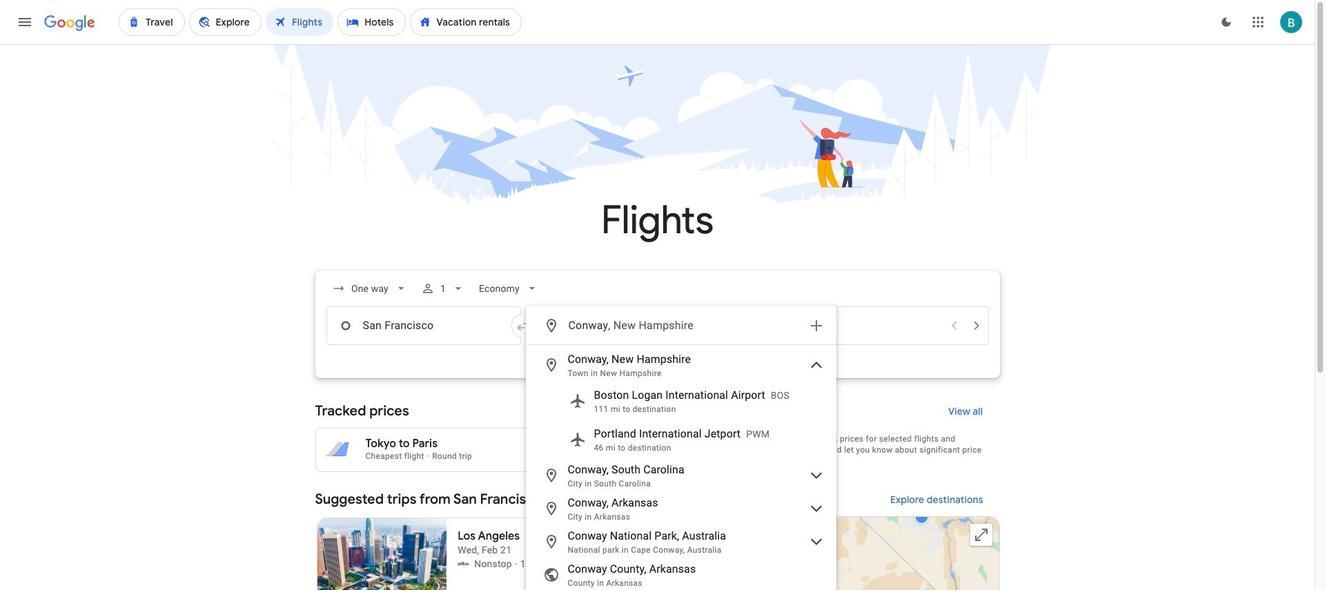 Task type: describe. For each thing, give the bounding box(es) containing it.
suggested trips from san francisco region
[[315, 483, 1000, 590]]

change appearance image
[[1210, 6, 1243, 39]]

list box inside enter your destination dialog
[[526, 345, 836, 590]]

jetblue image
[[458, 558, 469, 569]]

toggle nearby airports for conway, arkansas image
[[808, 500, 825, 517]]

 image inside suggested trips from san francisco region
[[515, 557, 517, 571]]

tracked prices region
[[315, 395, 1000, 472]]

conway county, arkansas option
[[526, 558, 836, 590]]

conway, new hampshire option
[[526, 349, 836, 382]]

conway, south carolina option
[[526, 459, 836, 492]]

main menu image
[[17, 14, 33, 30]]

enter your destination dialog
[[526, 306, 836, 590]]

conway national park, australia option
[[526, 525, 836, 558]]



Task type: locate. For each thing, give the bounding box(es) containing it.
portland international jetport (pwm) option
[[526, 420, 836, 459]]

46 US dollars text field
[[613, 589, 631, 590]]

Departure text field
[[765, 307, 942, 344]]

 image inside "tracked prices" region
[[427, 451, 429, 461]]

1 vertical spatial  image
[[515, 557, 517, 571]]

1 horizontal spatial  image
[[515, 557, 517, 571]]

878 US dollars text field
[[618, 450, 640, 461]]

Flight search field
[[304, 271, 1011, 590]]

toggle nearby airports for conway national park, australia image
[[808, 534, 825, 550]]

Where else? text field
[[568, 309, 800, 342]]

None text field
[[326, 306, 521, 345]]

 image
[[427, 451, 429, 461], [515, 557, 517, 571]]

0 horizontal spatial  image
[[427, 451, 429, 461]]

0 vertical spatial  image
[[427, 451, 429, 461]]

toggle nearby airports for conway, new hampshire image
[[808, 357, 825, 373]]

boston logan international airport (bos) option
[[526, 382, 836, 420]]

None field
[[326, 276, 413, 301], [474, 276, 545, 301], [326, 276, 413, 301], [474, 276, 545, 301]]

toggle nearby airports for conway, south carolina image
[[808, 467, 825, 484]]

list box
[[526, 345, 836, 590]]

conway, arkansas option
[[526, 492, 836, 525]]

777 US dollars text field
[[616, 437, 640, 451]]

destination, select multiple airports image
[[808, 318, 825, 334]]



Task type: vqa. For each thing, say whether or not it's contained in the screenshot.
Footer
no



